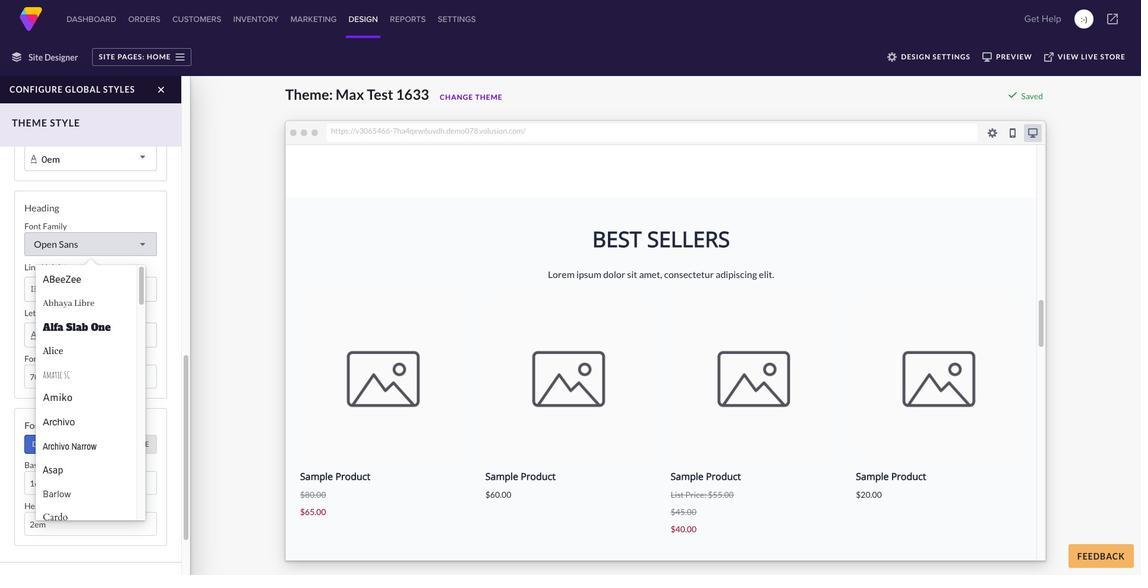 Task type: describe. For each thing, give the bounding box(es) containing it.
menu containing alfa slab one
[[36, 265, 145, 530]]

marketing button
[[288, 0, 339, 38]]

line
[[24, 262, 40, 272]]

height
[[43, 86, 66, 96]]

settings
[[438, 13, 476, 25]]

design
[[902, 52, 931, 61]]

alfa slab one
[[43, 321, 111, 334]]

amatic
[[43, 369, 62, 381]]

design settings button
[[882, 48, 977, 66]]

theme:
[[285, 86, 333, 103]]

style
[[50, 117, 80, 128]]

max
[[336, 86, 364, 103]]

alfa slab one link
[[39, 316, 134, 340]]

live
[[1082, 52, 1099, 61]]

inventory
[[233, 13, 279, 25]]

open sans
[[34, 238, 78, 250]]

desktop
[[32, 440, 64, 449]]

tablet
[[81, 440, 106, 449]]

1633
[[396, 86, 429, 103]]

tablet button
[[73, 435, 114, 454]]

get
[[1025, 12, 1040, 26]]

preview button
[[977, 48, 1039, 66]]

Heading text field
[[24, 513, 157, 536]]

amatic sc
[[43, 369, 70, 381]]

letter
[[24, 308, 47, 318]]

mobile button
[[115, 435, 157, 454]]

customers
[[172, 13, 221, 25]]

view live store
[[1058, 52, 1126, 61]]

:-)
[[1081, 13, 1088, 25]]

sizes
[[45, 420, 66, 431]]

styles
[[103, 84, 135, 95]]

font for font family
[[24, 221, 41, 231]]

site designer
[[29, 52, 78, 62]]

1.15 text field
[[24, 277, 157, 302]]

Heading weight text field
[[24, 365, 157, 389]]

font for font weight
[[24, 354, 41, 364]]

weight
[[43, 354, 70, 364]]

site for site designer
[[29, 52, 43, 62]]

libre
[[74, 299, 95, 309]]

design
[[349, 13, 378, 25]]

theme: max test 1633
[[285, 86, 429, 103]]

https://v3065466-
[[331, 126, 393, 135]]

orders
[[128, 13, 161, 25]]

7ha4qew6uvdh.demo078.volusion.com/
[[393, 126, 526, 135]]

one
[[91, 321, 111, 334]]

sans
[[59, 238, 78, 250]]

barlow
[[43, 488, 71, 500]]

mobile
[[122, 440, 149, 449]]

volusion-logo link
[[19, 7, 43, 31]]

feedback button
[[1069, 545, 1135, 569]]

1 heading from the top
[[24, 202, 59, 213]]

view live store button
[[1039, 48, 1132, 66]]

site pages: home button
[[92, 48, 191, 66]]

open
[[34, 238, 57, 250]]

asap link
[[39, 459, 134, 482]]

height
[[41, 262, 66, 272]]

site pages: home
[[99, 52, 171, 61]]

amiko link
[[39, 387, 134, 411]]

slab
[[66, 321, 88, 334]]

inventory button
[[231, 0, 281, 38]]

line-
[[24, 86, 43, 96]]

pages:
[[118, 52, 145, 61]]

get help link
[[1021, 7, 1066, 31]]

font sizes
[[24, 420, 66, 431]]

cardo
[[43, 511, 68, 525]]

archivo for archivo
[[43, 417, 75, 428]]

line-height
[[24, 86, 66, 96]]

store
[[1101, 52, 1126, 61]]

reports
[[390, 13, 426, 25]]

design settings
[[902, 52, 971, 61]]

open sans button
[[24, 233, 157, 256]]

alice link
[[39, 340, 134, 363]]



Task type: locate. For each thing, give the bounding box(es) containing it.
theme style
[[12, 117, 80, 128]]

:-) link
[[1075, 10, 1094, 29]]

heading up font family
[[24, 202, 59, 213]]

font weight
[[24, 354, 70, 364]]

abhaya libre
[[43, 299, 95, 309]]

https://v3065466-7ha4qew6uvdh.demo078.volusion.com/
[[331, 126, 526, 135]]

0 vertical spatial archivo
[[43, 417, 75, 428]]

family
[[43, 221, 67, 231]]

Base text field
[[24, 472, 157, 495]]

heading
[[24, 202, 59, 213], [24, 501, 55, 511]]

2 0em text field from the top
[[24, 323, 157, 348]]

barlow link
[[39, 482, 134, 506]]

get help
[[1025, 12, 1062, 26]]

site for site pages: home
[[99, 52, 116, 61]]

3 font from the top
[[24, 420, 44, 431]]

1.5 text field
[[24, 101, 157, 125]]

sc
[[64, 369, 70, 381]]

0 vertical spatial theme
[[476, 93, 503, 102]]

amiko
[[43, 392, 73, 405]]

change theme
[[440, 93, 503, 102]]

settings
[[933, 52, 971, 61]]

1 archivo from the top
[[43, 417, 75, 428]]

test
[[367, 86, 394, 103]]

base
[[24, 460, 42, 470]]

marketing
[[291, 13, 337, 25]]

saved
[[1022, 91, 1044, 101]]

menu
[[36, 265, 145, 530]]

settings button
[[436, 0, 479, 38]]

abhaya
[[43, 299, 72, 309]]

theme right change at the left of the page
[[476, 93, 503, 102]]

archivo down amiko
[[43, 417, 75, 428]]

line height
[[24, 262, 66, 272]]

designer
[[45, 52, 78, 62]]

1 font from the top
[[24, 221, 41, 231]]

0 vertical spatial font
[[24, 221, 41, 231]]

dashboard link
[[64, 0, 119, 38]]

sidebar element
[[0, 0, 190, 576]]

0em text field
[[24, 146, 157, 171], [24, 323, 157, 348]]

0 horizontal spatial theme
[[12, 117, 47, 128]]

configure global styles
[[10, 84, 135, 95]]

)
[[1086, 13, 1088, 25]]

1 horizontal spatial theme
[[476, 93, 503, 102]]

abeezee link
[[39, 268, 134, 292]]

2 vertical spatial font
[[24, 420, 44, 431]]

font left the alice
[[24, 354, 41, 364]]

spacing
[[48, 308, 77, 318]]

cardo link
[[39, 506, 134, 530]]

font family
[[24, 221, 67, 231]]

archivo down sizes
[[43, 440, 69, 453]]

narrow
[[71, 440, 97, 453]]

heading down barlow
[[24, 501, 55, 511]]

global
[[65, 84, 101, 95]]

abhaya libre link
[[39, 292, 134, 316]]

theme down line-
[[12, 117, 47, 128]]

1 vertical spatial font
[[24, 354, 41, 364]]

2 font from the top
[[24, 354, 41, 364]]

1 vertical spatial theme
[[12, 117, 47, 128]]

font
[[24, 221, 41, 231], [24, 354, 41, 364], [24, 420, 44, 431]]

1 vertical spatial 0em text field
[[24, 323, 157, 348]]

theme inside 'sidebar' element
[[12, 117, 47, 128]]

design button
[[346, 0, 381, 38]]

help
[[1042, 12, 1062, 26]]

feedback
[[1078, 552, 1126, 562]]

customers button
[[170, 0, 224, 38]]

font up open
[[24, 221, 41, 231]]

theme
[[476, 93, 503, 102], [12, 117, 47, 128]]

amatic sc link
[[39, 363, 134, 387]]

site inside site pages: home 'button'
[[99, 52, 116, 61]]

saved image
[[1008, 90, 1018, 100]]

font for font sizes
[[24, 420, 44, 431]]

archivo narrow link
[[39, 435, 134, 459]]

letter spacing
[[24, 308, 77, 318]]

home
[[147, 52, 171, 61]]

:-
[[1081, 13, 1086, 25]]

dashboard image
[[19, 7, 43, 31]]

0 vertical spatial 0em text field
[[24, 146, 157, 171]]

orders button
[[126, 0, 163, 38]]

change
[[440, 93, 474, 102]]

1 vertical spatial heading
[[24, 501, 55, 511]]

alice
[[43, 346, 63, 357]]

site
[[29, 52, 43, 62], [99, 52, 116, 61]]

font left sizes
[[24, 420, 44, 431]]

alfa
[[43, 321, 63, 334]]

preview
[[997, 52, 1033, 61]]

asap
[[43, 465, 63, 476]]

desktop button
[[24, 435, 72, 454]]

archivo for archivo narrow
[[43, 440, 69, 453]]

reports button
[[388, 0, 429, 38]]

1 0em text field from the top
[[24, 146, 157, 171]]

site left the pages:
[[99, 52, 116, 61]]

abeezee
[[43, 274, 81, 285]]

2 heading from the top
[[24, 501, 55, 511]]

1 horizontal spatial site
[[99, 52, 116, 61]]

2 archivo from the top
[[43, 440, 69, 453]]

1 vertical spatial archivo
[[43, 440, 69, 453]]

site left designer
[[29, 52, 43, 62]]

0 vertical spatial heading
[[24, 202, 59, 213]]

view
[[1058, 52, 1080, 61]]

archivo
[[43, 417, 75, 428], [43, 440, 69, 453]]

archivo link
[[39, 411, 134, 435]]

0 horizontal spatial site
[[29, 52, 43, 62]]

dashboard
[[67, 13, 116, 25]]



Task type: vqa. For each thing, say whether or not it's contained in the screenshot.
open sans 'button' at the top
yes



